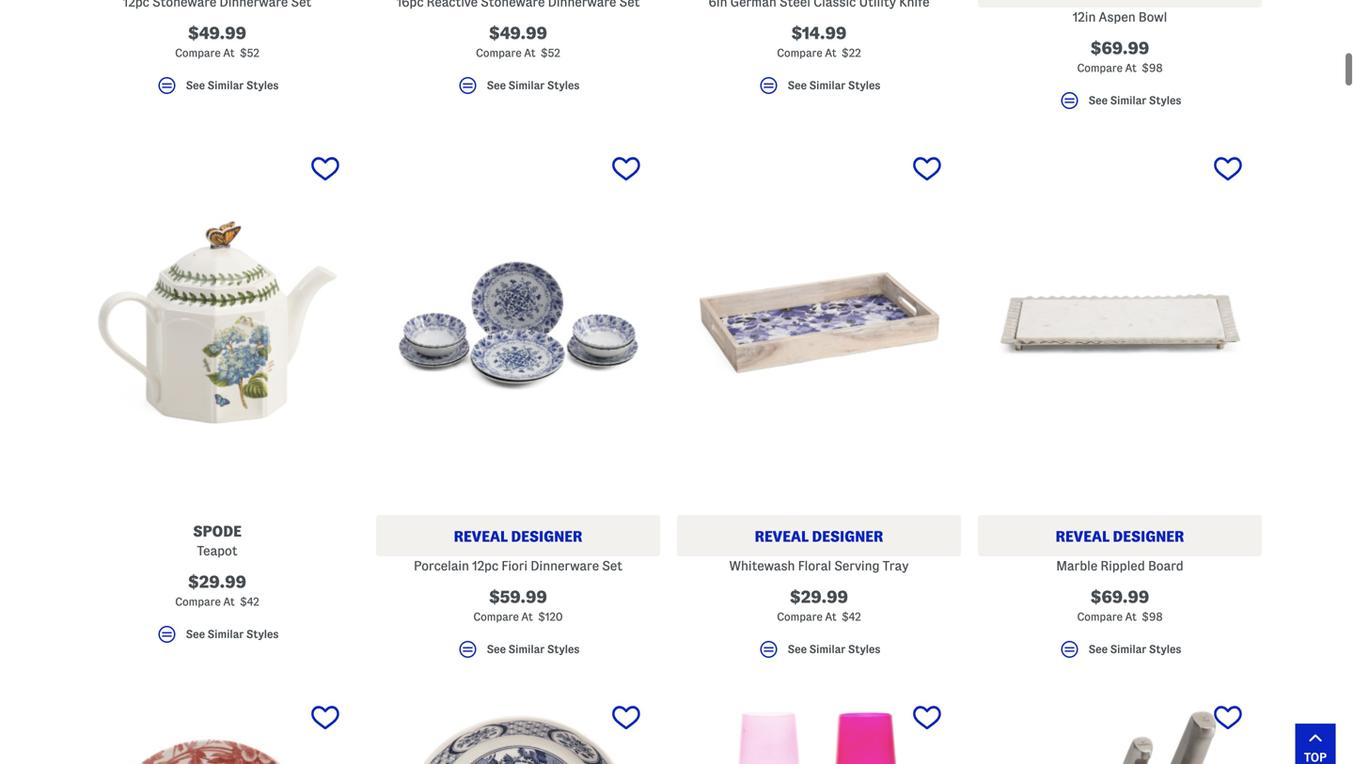 Task type: describe. For each thing, give the bounding box(es) containing it.
$49.99 for the over and back 16pc reactive stoneware dinnerware set $49.99 compare at              $52 "element"
[[489, 24, 547, 42]]

designer for $59.99
[[511, 528, 583, 545]]

see similar styles inside scanpan 6in german steel classic utility knife $14.99 compare at              $22 element
[[788, 80, 881, 91]]

compare inside reveal designer whitewash floral serving tray $29.99 compare at              $42 element
[[777, 611, 823, 623]]

$22
[[842, 47, 861, 59]]

1 horizontal spatial $29.99
[[790, 588, 848, 606]]

tray
[[883, 559, 909, 573]]

styles inside the over and back 16pc reactive stoneware dinnerware set $49.99 compare at              $52 "element"
[[547, 80, 580, 91]]

styles inside reveal designer marble rippled board $69.99 compare at              $98 element
[[1149, 644, 1181, 656]]

12pc stainless steel select knife block set image
[[978, 694, 1262, 765]]

1 horizontal spatial $29.99 compare at              $42
[[777, 588, 861, 623]]

see similar styles inside 'over and back 12pc stoneware dinnerware set $49.99 compare at              $52' element
[[186, 80, 279, 91]]

$42 inside "element"
[[240, 596, 259, 608]]

spode
[[193, 523, 241, 540]]

styles inside 'over and back 12pc stoneware dinnerware set $49.99 compare at              $52' element
[[246, 80, 279, 91]]

reveal for $59.99
[[454, 528, 508, 545]]

see inside the over and back 16pc reactive stoneware dinnerware set $49.99 compare at              $52 "element"
[[487, 80, 506, 91]]

$14.99
[[791, 24, 847, 42]]

scanpan 6in german steel classic utility knife $14.99 compare at              $22 element
[[677, 0, 961, 105]]

compare inside reveal designer marble rippled board $69.99 compare at              $98 element
[[1077, 611, 1123, 623]]

12in
[[1073, 10, 1096, 24]]

see inside 'over and back 12pc stoneware dinnerware set $49.99 compare at              $52' element
[[186, 80, 205, 91]]

see similar styles inside reveal designer marble rippled board $69.99 compare at              $98 element
[[1089, 644, 1181, 656]]

1 vertical spatial $42
[[842, 611, 861, 623]]

$52 for 'over and back 12pc stoneware dinnerware set $49.99 compare at              $52' element
[[240, 47, 259, 59]]

reveal for $29.99
[[755, 528, 809, 545]]

whitewash floral serving tray
[[729, 559, 909, 573]]

$52 for the over and back 16pc reactive stoneware dinnerware set $49.99 compare at              $52 "element"
[[541, 47, 560, 59]]

compare inside the over and back 16pc reactive stoneware dinnerware set $49.99 compare at              $52 "element"
[[476, 47, 522, 59]]

reveal designer 12in aspen bowl $69.99 compare at              $98 element
[[978, 0, 1262, 120]]

6pk phoenix scalloped pasta bowls image
[[376, 694, 660, 765]]

styles inside reveal designer whitewash floral serving tray $29.99 compare at              $42 element
[[848, 644, 881, 656]]

$49.99 compare at              $52 for the over and back 16pc reactive stoneware dinnerware set $49.99 compare at              $52 "element"
[[476, 24, 560, 59]]

12pc
[[472, 559, 498, 573]]

similar inside reveal designer 12in aspen bowl $69.99 compare at              $98 element
[[1110, 95, 1147, 106]]

similar inside spode teapot $29.99 compare at              $42 "element"
[[207, 629, 244, 640]]

floral
[[798, 559, 831, 573]]

set
[[602, 559, 623, 573]]

reveal designer whitewash floral serving tray $29.99 compare at              $42 element
[[677, 145, 961, 669]]

aspen
[[1099, 10, 1136, 24]]

reveal designer for $59.99
[[454, 528, 583, 545]]

marble
[[1056, 559, 1098, 573]]

over and back 16pc reactive stoneware dinnerware set $49.99 compare at              $52 element
[[376, 0, 660, 105]]

see inside reveal designer whitewash floral serving tray $29.99 compare at              $42 element
[[788, 644, 807, 656]]

$69.99 compare at              $98 for rippled
[[1077, 588, 1163, 623]]

compare inside 'over and back 12pc stoneware dinnerware set $49.99 compare at              $52' element
[[175, 47, 221, 59]]

$98 for bowl
[[1142, 62, 1163, 74]]

whitewash
[[729, 559, 795, 573]]

styles inside spode teapot $29.99 compare at              $42 "element"
[[246, 629, 279, 640]]

$49.99 compare at              $52 for 'over and back 12pc stoneware dinnerware set $49.99 compare at              $52' element
[[175, 24, 259, 59]]

set of 2 barbie champagne flutes image
[[677, 694, 961, 765]]

marble rippled board
[[1056, 559, 1184, 573]]



Task type: locate. For each thing, give the bounding box(es) containing it.
board
[[1148, 559, 1184, 573]]

see inside reveal designer porcelain 12pc fiori dinnerware set $59.99 compare at              $120 element
[[487, 644, 506, 656]]

$69.99 compare at              $98
[[1077, 39, 1163, 74], [1077, 588, 1163, 623]]

1 $49.99 from the left
[[188, 24, 246, 42]]

$49.99 compare at              $52 inside the over and back 16pc reactive stoneware dinnerware set $49.99 compare at              $52 "element"
[[476, 24, 560, 59]]

see
[[186, 80, 205, 91], [487, 80, 506, 91], [788, 80, 807, 91], [1089, 95, 1108, 106], [186, 629, 205, 640], [487, 644, 506, 656], [788, 644, 807, 656], [1089, 644, 1108, 656]]

3 reveal from the left
[[1056, 528, 1110, 545]]

0 horizontal spatial designer
[[511, 528, 583, 545]]

$59.99
[[489, 588, 547, 606]]

1 reveal designer from the left
[[454, 528, 583, 545]]

0 horizontal spatial $42
[[240, 596, 259, 608]]

porcelain 12pc fiori dinnerware set image
[[376, 145, 660, 500]]

$29.99 compare at              $42 down teapot
[[175, 573, 259, 608]]

$14.99 compare at              $22
[[777, 24, 861, 59]]

see similar styles inside reveal designer porcelain 12pc fiori dinnerware set $59.99 compare at              $120 element
[[487, 644, 580, 656]]

0 horizontal spatial $29.99 compare at              $42
[[175, 573, 259, 608]]

$42 down serving
[[842, 611, 861, 623]]

similar inside reveal designer porcelain 12pc fiori dinnerware set $59.99 compare at              $120 element
[[508, 644, 545, 656]]

see inside reveal designer marble rippled board $69.99 compare at              $98 element
[[1089, 644, 1108, 656]]

3 designer from the left
[[1113, 528, 1184, 545]]

2 $52 from the left
[[541, 47, 560, 59]]

reveal designer for $69.99
[[1056, 528, 1184, 545]]

reveal designer up whitewash floral serving tray
[[755, 528, 883, 545]]

2 horizontal spatial designer
[[1113, 528, 1184, 545]]

1 vertical spatial $69.99
[[1091, 588, 1149, 606]]

$49.99 inside "element"
[[489, 24, 547, 42]]

$69.99 for aspen
[[1091, 39, 1149, 57]]

designer up serving
[[812, 528, 883, 545]]

compare inside $59.99 compare at              $120
[[473, 611, 519, 623]]

reveal designer up the porcelain 12pc fiori dinnerware set
[[454, 528, 583, 545]]

$42 down spode teapot
[[240, 596, 259, 608]]

compare
[[175, 47, 221, 59], [476, 47, 522, 59], [777, 47, 823, 59], [1077, 62, 1123, 74], [175, 596, 221, 608], [473, 611, 519, 623], [777, 611, 823, 623], [1077, 611, 1123, 623]]

2 $69.99 from the top
[[1091, 588, 1149, 606]]

marble rippled board image
[[978, 145, 1262, 500]]

2 $49.99 compare at              $52 from the left
[[476, 24, 560, 59]]

3 reveal designer from the left
[[1056, 528, 1184, 545]]

1 horizontal spatial reveal designer
[[755, 528, 883, 545]]

similar inside 'over and back 12pc stoneware dinnerware set $49.99 compare at              $52' element
[[207, 80, 244, 91]]

$29.99 compare at              $42
[[175, 573, 259, 608], [777, 588, 861, 623]]

0 vertical spatial $42
[[240, 596, 259, 608]]

serving
[[834, 559, 880, 573]]

whitewash floral serving tray image
[[677, 145, 961, 500]]

$69.99
[[1091, 39, 1149, 57], [1091, 588, 1149, 606]]

$29.99
[[188, 573, 246, 591], [790, 588, 848, 606]]

designer up board on the right bottom of page
[[1113, 528, 1184, 545]]

$120
[[538, 611, 563, 623]]

see similar styles button
[[75, 74, 359, 105], [376, 74, 660, 105], [677, 74, 961, 105], [978, 89, 1262, 120], [75, 623, 359, 654], [376, 638, 660, 669], [677, 638, 961, 669], [978, 638, 1262, 669]]

1 horizontal spatial reveal
[[755, 528, 809, 545]]

porcelain
[[414, 559, 469, 573]]

similar inside scanpan 6in german steel classic utility knife $14.99 compare at              $22 element
[[809, 80, 846, 91]]

2 reveal designer from the left
[[755, 528, 883, 545]]

porcelain 12pc fiori dinnerware set
[[414, 559, 623, 573]]

see inside scanpan 6in german steel classic utility knife $14.99 compare at              $22 element
[[788, 80, 807, 91]]

reveal for $69.99
[[1056, 528, 1110, 545]]

$98 down bowl
[[1142, 62, 1163, 74]]

1 $49.99 compare at              $52 from the left
[[175, 24, 259, 59]]

designer up dinnerware in the bottom of the page
[[511, 528, 583, 545]]

reveal designer for $29.99
[[755, 528, 883, 545]]

reveal designer up the marble rippled board
[[1056, 528, 1184, 545]]

styles
[[246, 80, 279, 91], [547, 80, 580, 91], [848, 80, 881, 91], [1149, 95, 1181, 106], [246, 629, 279, 640], [547, 644, 580, 656], [848, 644, 881, 656], [1149, 644, 1181, 656]]

$29.99 down teapot
[[188, 573, 246, 591]]

$98
[[1142, 62, 1163, 74], [1142, 611, 1163, 623]]

$49.99
[[188, 24, 246, 42], [489, 24, 547, 42]]

similar inside reveal designer whitewash floral serving tray $29.99 compare at              $42 element
[[809, 644, 846, 656]]

see similar styles inside spode teapot $29.99 compare at              $42 "element"
[[186, 629, 279, 640]]

2 reveal from the left
[[755, 528, 809, 545]]

over and back 12pc stoneware dinnerware set $49.99 compare at              $52 element
[[75, 0, 359, 105]]

styles inside scanpan 6in german steel classic utility knife $14.99 compare at              $22 element
[[848, 80, 881, 91]]

0 horizontal spatial $49.99 compare at              $52
[[175, 24, 259, 59]]

reveal designer porcelain 12pc fiori dinnerware set $59.99 compare at              $120 element
[[376, 145, 660, 669]]

$69.99 compare at              $98 down 12in aspen bowl
[[1077, 39, 1163, 74]]

see inside spode teapot $29.99 compare at              $42 "element"
[[186, 629, 205, 640]]

0 horizontal spatial reveal
[[454, 528, 508, 545]]

1 $69.99 compare at              $98 from the top
[[1077, 39, 1163, 74]]

designer
[[511, 528, 583, 545], [812, 528, 883, 545], [1113, 528, 1184, 545]]

see similar styles inside the over and back 16pc reactive stoneware dinnerware set $49.99 compare at              $52 "element"
[[487, 80, 580, 91]]

$69.99 down the marble rippled board
[[1091, 588, 1149, 606]]

$52
[[240, 47, 259, 59], [541, 47, 560, 59]]

designer for $29.99
[[812, 528, 883, 545]]

spode teapot $29.99 compare at              $42 element
[[75, 145, 359, 654]]

styles inside reveal designer porcelain 12pc fiori dinnerware set $59.99 compare at              $120 element
[[547, 644, 580, 656]]

2 $49.99 from the left
[[489, 24, 547, 42]]

bowl
[[1139, 10, 1167, 24]]

spode teapot
[[193, 523, 241, 558]]

teapot
[[197, 544, 237, 558]]

1 horizontal spatial designer
[[812, 528, 883, 545]]

1 horizontal spatial $52
[[541, 47, 560, 59]]

0 horizontal spatial $29.99
[[188, 573, 246, 591]]

compare inside $14.99 compare at              $22
[[777, 47, 823, 59]]

2 horizontal spatial reveal
[[1056, 528, 1110, 545]]

0 vertical spatial $69.99
[[1091, 39, 1149, 57]]

2 horizontal spatial reveal designer
[[1056, 528, 1184, 545]]

$29.99 down whitewash floral serving tray
[[790, 588, 848, 606]]

6pk english toile dinner plates image
[[75, 694, 359, 765]]

$52 inside the over and back 16pc reactive stoneware dinnerware set $49.99 compare at              $52 "element"
[[541, 47, 560, 59]]

$98 down board on the right bottom of page
[[1142, 611, 1163, 623]]

see similar styles
[[186, 80, 279, 91], [487, 80, 580, 91], [788, 80, 881, 91], [1089, 95, 1181, 106], [186, 629, 279, 640], [487, 644, 580, 656], [788, 644, 881, 656], [1089, 644, 1181, 656]]

2 designer from the left
[[812, 528, 883, 545]]

$42
[[240, 596, 259, 608], [842, 611, 861, 623]]

rippled
[[1101, 559, 1145, 573]]

reveal
[[454, 528, 508, 545], [755, 528, 809, 545], [1056, 528, 1110, 545]]

fiori
[[501, 559, 528, 573]]

1 $69.99 from the top
[[1091, 39, 1149, 57]]

see similar styles inside reveal designer 12in aspen bowl $69.99 compare at              $98 element
[[1089, 95, 1181, 106]]

$69.99 compare at              $98 down the marble rippled board
[[1077, 588, 1163, 623]]

0 vertical spatial $98
[[1142, 62, 1163, 74]]

reveal up marble
[[1056, 528, 1110, 545]]

1 vertical spatial $98
[[1142, 611, 1163, 623]]

1 horizontal spatial $49.99
[[489, 24, 547, 42]]

$98 for board
[[1142, 611, 1163, 623]]

$69.99 compare at              $98 inside reveal designer marble rippled board $69.99 compare at              $98 element
[[1077, 588, 1163, 623]]

reveal designer
[[454, 528, 583, 545], [755, 528, 883, 545], [1056, 528, 1184, 545]]

designer for $69.99
[[1113, 528, 1184, 545]]

see inside reveal designer 12in aspen bowl $69.99 compare at              $98 element
[[1089, 95, 1108, 106]]

1 vertical spatial $69.99 compare at              $98
[[1077, 588, 1163, 623]]

reveal designer marble rippled board $69.99 compare at              $98 element
[[978, 145, 1262, 669]]

reveal up whitewash
[[755, 528, 809, 545]]

12in aspen bowl
[[1073, 10, 1167, 24]]

0 horizontal spatial $49.99
[[188, 24, 246, 42]]

$59.99 compare at              $120
[[473, 588, 563, 623]]

$29.99 compare at              $42 inside "element"
[[175, 573, 259, 608]]

$49.99 for 'over and back 12pc stoneware dinnerware set $49.99 compare at              $52' element
[[188, 24, 246, 42]]

compare inside spode teapot $29.99 compare at              $42 "element"
[[175, 596, 221, 608]]

dinnerware
[[531, 559, 599, 573]]

$69.99 down 12in aspen bowl
[[1091, 39, 1149, 57]]

2 $69.99 compare at              $98 from the top
[[1077, 588, 1163, 623]]

similar
[[207, 80, 244, 91], [508, 80, 545, 91], [809, 80, 846, 91], [1110, 95, 1147, 106], [207, 629, 244, 640], [508, 644, 545, 656], [809, 644, 846, 656], [1110, 644, 1147, 656]]

$69.99 compare at              $98 inside reveal designer 12in aspen bowl $69.99 compare at              $98 element
[[1077, 39, 1163, 74]]

1 $98 from the top
[[1142, 62, 1163, 74]]

reveal up 12pc
[[454, 528, 508, 545]]

$69.99 for rippled
[[1091, 588, 1149, 606]]

1 designer from the left
[[511, 528, 583, 545]]

0 horizontal spatial $52
[[240, 47, 259, 59]]

1 horizontal spatial $42
[[842, 611, 861, 623]]

teapot image
[[75, 145, 359, 500]]

$29.99 inside "element"
[[188, 573, 246, 591]]

compare inside reveal designer 12in aspen bowl $69.99 compare at              $98 element
[[1077, 62, 1123, 74]]

similar inside the over and back 16pc reactive stoneware dinnerware set $49.99 compare at              $52 "element"
[[508, 80, 545, 91]]

similar inside reveal designer marble rippled board $69.99 compare at              $98 element
[[1110, 644, 1147, 656]]

0 vertical spatial $69.99 compare at              $98
[[1077, 39, 1163, 74]]

$52 inside 'over and back 12pc stoneware dinnerware set $49.99 compare at              $52' element
[[240, 47, 259, 59]]

2 $98 from the top
[[1142, 611, 1163, 623]]

styles inside reveal designer 12in aspen bowl $69.99 compare at              $98 element
[[1149, 95, 1181, 106]]

0 horizontal spatial reveal designer
[[454, 528, 583, 545]]

1 horizontal spatial $49.99 compare at              $52
[[476, 24, 560, 59]]

$69.99 compare at              $98 for aspen
[[1077, 39, 1163, 74]]

$49.99 compare at              $52 inside 'over and back 12pc stoneware dinnerware set $49.99 compare at              $52' element
[[175, 24, 259, 59]]

$29.99 compare at              $42 down whitewash floral serving tray
[[777, 588, 861, 623]]

$49.99 compare at              $52
[[175, 24, 259, 59], [476, 24, 560, 59]]

1 reveal from the left
[[454, 528, 508, 545]]

1 $52 from the left
[[240, 47, 259, 59]]

see similar styles inside reveal designer whitewash floral serving tray $29.99 compare at              $42 element
[[788, 644, 881, 656]]



Task type: vqa. For each thing, say whether or not it's contained in the screenshot.
Tee within the Hurley Explorer Mandala Graphic Tee
no



